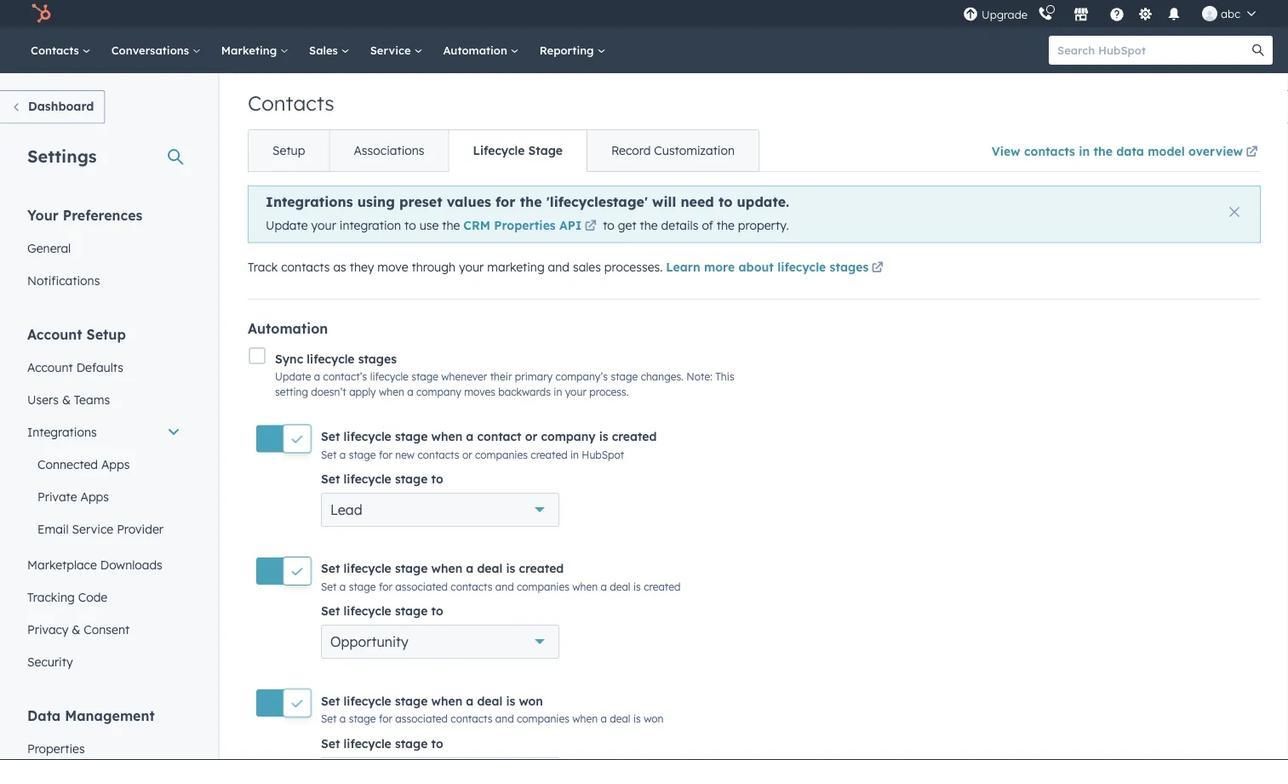Task type: vqa. For each thing, say whether or not it's contained in the screenshot.
Pagination navigation
no



Task type: describe. For each thing, give the bounding box(es) containing it.
private apps link
[[17, 481, 191, 513]]

dashboard link
[[0, 90, 105, 124]]

notifications button
[[1160, 0, 1189, 27]]

set lifecycle stage when a contact or company is created set a stage for new contacts or companies created in hubspot
[[321, 429, 657, 461]]

0 horizontal spatial automation
[[248, 320, 328, 337]]

integrations using preset values for the 'lifecyclestage' will need to update.
[[266, 193, 790, 210]]

contacts left as
[[281, 259, 330, 274]]

3 set from the top
[[321, 472, 340, 487]]

integrations for integrations using preset values for the 'lifecyclestage' will need to update.
[[266, 193, 353, 210]]

record
[[612, 143, 651, 158]]

set lifecycle stage when a deal is won set a stage for associated contacts and companies when a deal is won
[[321, 694, 664, 726]]

update inside 'integrations using preset values for the 'lifecyclestage' will need to update.' alert
[[266, 218, 308, 233]]

settings
[[27, 145, 97, 166]]

lifecycle
[[473, 143, 525, 158]]

set lifecycle stage to for opportunity
[[321, 604, 443, 619]]

preferences
[[63, 207, 143, 224]]

companies inside set lifecycle stage when a contact or company is created set a stage for new contacts or companies created in hubspot
[[475, 448, 528, 461]]

set lifecycle stage to for lead
[[321, 472, 443, 487]]

contacts link
[[20, 27, 101, 73]]

note:
[[687, 370, 713, 383]]

crm properties api link
[[464, 218, 600, 236]]

menu containing abc
[[962, 0, 1268, 27]]

moves
[[464, 386, 496, 399]]

sales link
[[299, 27, 360, 73]]

1 set from the top
[[321, 429, 340, 444]]

through
[[412, 259, 456, 274]]

and for created
[[495, 580, 514, 593]]

integration
[[340, 218, 401, 233]]

privacy
[[27, 622, 68, 637]]

email service provider link
[[17, 513, 191, 545]]

move
[[378, 259, 408, 274]]

to up opportunity popup button
[[431, 604, 443, 619]]

view
[[992, 143, 1021, 158]]

learn more about lifecycle stages
[[666, 259, 869, 274]]

view contacts in the data model overview link
[[992, 132, 1261, 171]]

doesn't
[[311, 386, 346, 399]]

link opens in a new window image for learn more about lifecycle stages
[[872, 262, 884, 274]]

dashboard
[[28, 99, 94, 114]]

& for privacy
[[72, 622, 80, 637]]

use
[[420, 218, 439, 233]]

your preferences element
[[17, 206, 191, 297]]

lead
[[330, 501, 362, 518]]

company inside set lifecycle stage when a contact or company is created set a stage for new contacts or companies created in hubspot
[[541, 429, 596, 444]]

downloads
[[100, 557, 163, 572]]

connected apps
[[37, 457, 130, 472]]

your inside 'sync lifecycle stages update a contact's lifecycle stage whenever their primary company's stage changes. note: this setting doesn't apply when a company moves backwards in your process.'
[[565, 386, 587, 399]]

apply
[[349, 386, 376, 399]]

need
[[681, 193, 714, 210]]

1 horizontal spatial your
[[459, 259, 484, 274]]

marketplace downloads link
[[17, 549, 191, 581]]

changes.
[[641, 370, 684, 383]]

values
[[447, 193, 491, 210]]

0 vertical spatial or
[[525, 429, 538, 444]]

for inside set lifecycle stage when a deal is won set a stage for associated contacts and companies when a deal is won
[[379, 713, 393, 726]]

lifecycle inside set lifecycle stage when a deal is created set a stage for associated contacts and companies when a deal is created
[[344, 561, 392, 576]]

marketplace downloads
[[27, 557, 163, 572]]

the right get
[[640, 218, 658, 233]]

update inside 'sync lifecycle stages update a contact's lifecycle stage whenever their primary company's stage changes. note: this setting doesn't apply when a company moves backwards in your process.'
[[275, 370, 311, 383]]

to left get
[[603, 218, 615, 233]]

get
[[618, 218, 637, 233]]

private
[[37, 489, 77, 504]]

1 vertical spatial won
[[644, 713, 664, 726]]

connected apps link
[[17, 448, 191, 481]]

0 vertical spatial and
[[548, 259, 570, 274]]

contacts inside set lifecycle stage when a deal is won set a stage for associated contacts and companies when a deal is won
[[451, 713, 493, 726]]

track
[[248, 259, 278, 274]]

of
[[702, 218, 714, 233]]

account defaults
[[27, 360, 123, 375]]

company inside 'sync lifecycle stages update a contact's lifecycle stage whenever their primary company's stage changes. note: this setting doesn't apply when a company moves backwards in your process.'
[[416, 386, 461, 399]]

upgrade
[[982, 8, 1028, 22]]

for inside alert
[[496, 193, 516, 210]]

tracking
[[27, 590, 75, 605]]

marketplaces button
[[1064, 0, 1099, 27]]

the left data
[[1094, 143, 1113, 158]]

contacts right view
[[1024, 143, 1076, 158]]

upgrade image
[[963, 7, 979, 23]]

primary
[[515, 370, 553, 383]]

contact's
[[323, 370, 367, 383]]

marketing link
[[211, 27, 299, 73]]

lifecycle inside set lifecycle stage when a contact or company is created set a stage for new contacts or companies created in hubspot
[[344, 429, 392, 444]]

account setup element
[[17, 325, 191, 678]]

preset
[[399, 193, 442, 210]]

conversations
[[111, 43, 192, 57]]

reporting link
[[529, 27, 616, 73]]

your
[[27, 207, 59, 224]]

security link
[[17, 646, 191, 678]]

4 set from the top
[[321, 561, 340, 576]]

abc button
[[1192, 0, 1266, 27]]

private apps
[[37, 489, 109, 504]]

1 horizontal spatial automation
[[443, 43, 511, 57]]

your preferences
[[27, 207, 143, 224]]

opportunity button
[[321, 625, 560, 659]]

new
[[395, 448, 415, 461]]

they
[[350, 259, 374, 274]]

users & teams link
[[17, 384, 191, 416]]

Search HubSpot search field
[[1049, 36, 1258, 65]]

marketing
[[487, 259, 545, 274]]

update.
[[737, 193, 790, 210]]

api
[[560, 218, 582, 233]]

6 set from the top
[[321, 604, 340, 619]]

opportunity
[[330, 634, 409, 651]]

1 vertical spatial setup
[[86, 326, 126, 343]]

company's
[[556, 370, 608, 383]]

hubspot image
[[31, 3, 51, 24]]

hubspot
[[582, 448, 624, 461]]

integrations button
[[17, 416, 191, 448]]

companies for created
[[517, 580, 570, 593]]

2 set from the top
[[321, 448, 337, 461]]

1 horizontal spatial service
[[370, 43, 414, 57]]

property.
[[738, 218, 789, 233]]

contact
[[477, 429, 522, 444]]

users
[[27, 392, 59, 407]]

hubspot link
[[20, 3, 64, 24]]

for inside set lifecycle stage when a contact or company is created set a stage for new contacts or companies created in hubspot
[[379, 448, 393, 461]]

learn
[[666, 259, 701, 274]]

account defaults link
[[17, 351, 191, 384]]



Task type: locate. For each thing, give the bounding box(es) containing it.
associated
[[395, 580, 448, 593], [395, 713, 448, 726]]

1 vertical spatial properties
[[27, 741, 85, 756]]

link opens in a new window image inside view contacts in the data model overview link
[[1246, 146, 1258, 158]]

1 account from the top
[[27, 326, 82, 343]]

contacts inside set lifecycle stage when a contact or company is created set a stage for new contacts or companies created in hubspot
[[418, 448, 459, 461]]

link opens in a new window image inside view contacts in the data model overview link
[[1246, 142, 1258, 163]]

link opens in a new window image inside learn more about lifecycle stages link
[[872, 262, 884, 274]]

processes.
[[605, 259, 663, 274]]

process.
[[590, 386, 629, 399]]

0 horizontal spatial won
[[519, 694, 543, 709]]

3 set lifecycle stage to from the top
[[321, 736, 443, 751]]

2 set lifecycle stage to from the top
[[321, 604, 443, 619]]

link opens in a new window image for view contacts in the data model overview
[[1246, 146, 1258, 158]]

view contacts in the data model overview
[[992, 143, 1243, 158]]

contacts up opportunity popup button
[[451, 580, 493, 593]]

search button
[[1244, 36, 1273, 65]]

to down set lifecycle stage when a deal is won set a stage for associated contacts and companies when a deal is won
[[431, 736, 443, 751]]

service link
[[360, 27, 433, 73]]

0 vertical spatial company
[[416, 386, 461, 399]]

account setup
[[27, 326, 126, 343]]

notifications link
[[17, 264, 191, 297]]

1 vertical spatial apps
[[80, 489, 109, 504]]

1 vertical spatial or
[[462, 448, 472, 461]]

stage
[[411, 370, 439, 383], [611, 370, 638, 383], [395, 429, 428, 444], [349, 448, 376, 461], [395, 472, 428, 487], [395, 561, 428, 576], [349, 580, 376, 593], [395, 604, 428, 619], [395, 694, 428, 709], [349, 713, 376, 726], [395, 736, 428, 751]]

using
[[357, 193, 395, 210]]

navigation
[[248, 129, 760, 172]]

or up lead popup button at the bottom left
[[462, 448, 472, 461]]

0 vertical spatial companies
[[475, 448, 528, 461]]

7 set from the top
[[321, 694, 340, 709]]

0 horizontal spatial company
[[416, 386, 461, 399]]

0 vertical spatial apps
[[101, 457, 130, 472]]

sync lifecycle stages update a contact's lifecycle stage whenever their primary company's stage changes. note: this setting doesn't apply when a company moves backwards in your process.
[[275, 351, 735, 399]]

1 vertical spatial service
[[72, 522, 113, 537]]

the up crm properties api link
[[520, 193, 542, 210]]

integrations for integrations
[[27, 425, 97, 439]]

menu
[[962, 0, 1268, 27]]

0 horizontal spatial contacts
[[31, 43, 82, 57]]

backwards
[[498, 386, 551, 399]]

apps for private apps
[[80, 489, 109, 504]]

contacts right new
[[418, 448, 459, 461]]

1 vertical spatial and
[[495, 580, 514, 593]]

deal
[[477, 561, 503, 576], [610, 580, 631, 593], [477, 694, 503, 709], [610, 713, 631, 726]]

0 vertical spatial &
[[62, 392, 71, 407]]

associated for won
[[395, 713, 448, 726]]

track contacts as they move through your marketing and sales processes.
[[248, 259, 666, 274]]

service inside account setup element
[[72, 522, 113, 537]]

for left new
[[379, 448, 393, 461]]

1 vertical spatial associated
[[395, 713, 448, 726]]

in inside set lifecycle stage when a contact or company is created set a stage for new contacts or companies created in hubspot
[[571, 448, 579, 461]]

&
[[62, 392, 71, 407], [72, 622, 80, 637]]

1 horizontal spatial properties
[[494, 218, 556, 233]]

1 horizontal spatial or
[[525, 429, 538, 444]]

1 horizontal spatial link opens in a new window image
[[1246, 146, 1258, 158]]

won
[[519, 694, 543, 709], [644, 713, 664, 726]]

1 vertical spatial set lifecycle stage to
[[321, 604, 443, 619]]

2 account from the top
[[27, 360, 73, 375]]

general
[[27, 241, 71, 255]]

defaults
[[76, 360, 123, 375]]

9 set from the top
[[321, 736, 340, 751]]

1 set lifecycle stage to from the top
[[321, 472, 443, 487]]

1 horizontal spatial won
[[644, 713, 664, 726]]

associated inside set lifecycle stage when a deal is won set a stage for associated contacts and companies when a deal is won
[[395, 713, 448, 726]]

0 horizontal spatial integrations
[[27, 425, 97, 439]]

email
[[37, 522, 69, 537]]

0 vertical spatial service
[[370, 43, 414, 57]]

2 associated from the top
[[395, 713, 448, 726]]

your right through
[[459, 259, 484, 274]]

integrations inside alert
[[266, 193, 353, 210]]

associated down opportunity popup button
[[395, 713, 448, 726]]

integrations using preset values for the 'lifecyclestage' will need to update. alert
[[248, 186, 1261, 243]]

'lifecyclestage'
[[547, 193, 648, 210]]

1 vertical spatial your
[[459, 259, 484, 274]]

the
[[1094, 143, 1113, 158], [520, 193, 542, 210], [442, 218, 460, 233], [640, 218, 658, 233], [717, 218, 735, 233]]

properties inside properties link
[[27, 741, 85, 756]]

contacts up setup "link"
[[248, 90, 335, 116]]

account for account defaults
[[27, 360, 73, 375]]

0 vertical spatial integrations
[[266, 193, 353, 210]]

in
[[1079, 143, 1090, 158], [554, 386, 562, 399], [571, 448, 579, 461]]

model
[[1148, 143, 1185, 158]]

when
[[379, 386, 404, 399], [431, 429, 463, 444], [431, 561, 463, 576], [572, 580, 598, 593], [431, 694, 463, 709], [572, 713, 598, 726]]

apps down integrations button
[[101, 457, 130, 472]]

sales
[[309, 43, 341, 57]]

0 vertical spatial automation
[[443, 43, 511, 57]]

account for account setup
[[27, 326, 82, 343]]

0 horizontal spatial link opens in a new window image
[[872, 262, 884, 274]]

integrations inside button
[[27, 425, 97, 439]]

0 vertical spatial update
[[266, 218, 308, 233]]

1 vertical spatial integrations
[[27, 425, 97, 439]]

code
[[78, 590, 107, 605]]

gary orlando image
[[1203, 6, 1218, 21]]

& for users
[[62, 392, 71, 407]]

stages inside 'sync lifecycle stages update a contact's lifecycle stage whenever their primary company's stage changes. note: this setting doesn't apply when a company moves backwards in your process.'
[[358, 351, 397, 366]]

0 horizontal spatial stages
[[358, 351, 397, 366]]

tracking code
[[27, 590, 107, 605]]

apps for connected apps
[[101, 457, 130, 472]]

0 horizontal spatial in
[[554, 386, 562, 399]]

2 vertical spatial in
[[571, 448, 579, 461]]

properties inside crm properties api link
[[494, 218, 556, 233]]

learn more about lifecycle stages link
[[666, 258, 887, 279]]

company up hubspot
[[541, 429, 596, 444]]

the for to get the details of the property.
[[717, 218, 735, 233]]

will
[[652, 193, 676, 210]]

contacts inside set lifecycle stage when a deal is created set a stage for associated contacts and companies when a deal is created
[[451, 580, 493, 593]]

1 horizontal spatial in
[[571, 448, 579, 461]]

crm properties api
[[464, 218, 582, 233]]

more
[[704, 259, 735, 274]]

their
[[490, 370, 512, 383]]

1 vertical spatial in
[[554, 386, 562, 399]]

setting
[[275, 386, 308, 399]]

0 vertical spatial your
[[311, 218, 336, 233]]

1 horizontal spatial stages
[[830, 259, 869, 274]]

calling icon button
[[1031, 2, 1060, 25]]

5 set from the top
[[321, 580, 337, 593]]

general link
[[17, 232, 191, 264]]

privacy & consent
[[27, 622, 130, 637]]

integrations up "connected"
[[27, 425, 97, 439]]

properties down data
[[27, 741, 85, 756]]

the for integrations using preset values for the 'lifecyclestage' will need to update.
[[520, 193, 542, 210]]

close image
[[1230, 207, 1240, 217]]

or right contact
[[525, 429, 538, 444]]

reporting
[[540, 43, 597, 57]]

account
[[27, 326, 82, 343], [27, 360, 73, 375]]

contacts
[[1024, 143, 1076, 158], [281, 259, 330, 274], [418, 448, 459, 461], [451, 580, 493, 593], [451, 713, 493, 726]]

company down whenever
[[416, 386, 461, 399]]

lifecycle stage
[[473, 143, 563, 158]]

integrations
[[266, 193, 353, 210], [27, 425, 97, 439]]

service right sales link
[[370, 43, 414, 57]]

properties
[[494, 218, 556, 233], [27, 741, 85, 756]]

0 horizontal spatial setup
[[86, 326, 126, 343]]

2 vertical spatial companies
[[517, 713, 570, 726]]

1 associated from the top
[[395, 580, 448, 593]]

settings link
[[1135, 5, 1157, 23]]

& right users
[[62, 392, 71, 407]]

1 vertical spatial stages
[[358, 351, 397, 366]]

stages
[[830, 259, 869, 274], [358, 351, 397, 366]]

lifecycle inside set lifecycle stage when a deal is won set a stage for associated contacts and companies when a deal is won
[[344, 694, 392, 709]]

calling icon image
[[1038, 7, 1054, 22]]

the right use
[[442, 218, 460, 233]]

0 vertical spatial in
[[1079, 143, 1090, 158]]

a
[[314, 370, 320, 383], [407, 386, 414, 399], [466, 429, 474, 444], [340, 448, 346, 461], [466, 561, 474, 576], [340, 580, 346, 593], [601, 580, 607, 593], [466, 694, 474, 709], [340, 713, 346, 726], [601, 713, 607, 726]]

1 horizontal spatial &
[[72, 622, 80, 637]]

2 vertical spatial your
[[565, 386, 587, 399]]

companies inside set lifecycle stage when a deal is created set a stage for associated contacts and companies when a deal is created
[[517, 580, 570, 593]]

link opens in a new window image
[[1246, 142, 1258, 163], [585, 219, 597, 236], [585, 221, 597, 233], [872, 258, 884, 279]]

when inside set lifecycle stage when a contact or company is created set a stage for new contacts or companies created in hubspot
[[431, 429, 463, 444]]

integrations down setup "link"
[[266, 193, 353, 210]]

1 vertical spatial company
[[541, 429, 596, 444]]

automation link
[[433, 27, 529, 73]]

in left data
[[1079, 143, 1090, 158]]

and for won
[[495, 713, 514, 726]]

2 horizontal spatial in
[[1079, 143, 1090, 158]]

your inside 'integrations using preset values for the 'lifecyclestage' will need to update.' alert
[[311, 218, 336, 233]]

for up crm properties api
[[496, 193, 516, 210]]

1 vertical spatial &
[[72, 622, 80, 637]]

automation
[[443, 43, 511, 57], [248, 320, 328, 337]]

set lifecycle stage when a deal is created set a stage for associated contacts and companies when a deal is created
[[321, 561, 681, 593]]

help image
[[1110, 8, 1125, 23]]

& right privacy
[[72, 622, 80, 637]]

users & teams
[[27, 392, 110, 407]]

the for update your integration to use the
[[442, 218, 460, 233]]

navigation containing setup
[[248, 129, 760, 172]]

1 vertical spatial automation
[[248, 320, 328, 337]]

in down the company's
[[554, 386, 562, 399]]

tracking code link
[[17, 581, 191, 614]]

account up account defaults
[[27, 326, 82, 343]]

1 horizontal spatial integrations
[[266, 193, 353, 210]]

0 vertical spatial associated
[[395, 580, 448, 593]]

management
[[65, 707, 155, 724]]

to right need
[[719, 193, 733, 210]]

in left hubspot
[[571, 448, 579, 461]]

as
[[333, 259, 346, 274]]

search image
[[1253, 44, 1265, 56]]

for up opportunity
[[379, 580, 393, 593]]

is inside set lifecycle stage when a contact or company is created set a stage for new contacts or companies created in hubspot
[[599, 429, 609, 444]]

update up setting
[[275, 370, 311, 383]]

account up users
[[27, 360, 73, 375]]

contacts
[[31, 43, 82, 57], [248, 90, 335, 116]]

in inside 'sync lifecycle stages update a contact's lifecycle stage whenever their primary company's stage changes. note: this setting doesn't apply when a company moves backwards in your process.'
[[554, 386, 562, 399]]

to get the details of the property.
[[600, 218, 789, 233]]

and inside set lifecycle stage when a deal is won set a stage for associated contacts and companies when a deal is won
[[495, 713, 514, 726]]

company
[[416, 386, 461, 399], [541, 429, 596, 444]]

created
[[612, 429, 657, 444], [531, 448, 568, 461], [519, 561, 564, 576], [644, 580, 681, 593]]

1 vertical spatial update
[[275, 370, 311, 383]]

is
[[599, 429, 609, 444], [506, 561, 516, 576], [634, 580, 641, 593], [506, 694, 516, 709], [634, 713, 641, 726]]

companies inside set lifecycle stage when a deal is won set a stage for associated contacts and companies when a deal is won
[[517, 713, 570, 726]]

0 vertical spatial setup
[[273, 143, 305, 158]]

associated inside set lifecycle stage when a deal is created set a stage for associated contacts and companies when a deal is created
[[395, 580, 448, 593]]

for down opportunity
[[379, 713, 393, 726]]

abc
[[1221, 6, 1241, 20]]

your up as
[[311, 218, 336, 233]]

sales
[[573, 259, 601, 274]]

0 vertical spatial stages
[[830, 259, 869, 274]]

apps up email service provider
[[80, 489, 109, 504]]

service down private apps link
[[72, 522, 113, 537]]

0 horizontal spatial properties
[[27, 741, 85, 756]]

your down the company's
[[565, 386, 587, 399]]

1 vertical spatial companies
[[517, 580, 570, 593]]

update up "track"
[[266, 218, 308, 233]]

link opens in a new window image
[[1246, 146, 1258, 158], [872, 262, 884, 274]]

2 horizontal spatial your
[[565, 386, 587, 399]]

contacts down opportunity popup button
[[451, 713, 493, 726]]

for inside set lifecycle stage when a deal is created set a stage for associated contacts and companies when a deal is created
[[379, 580, 393, 593]]

0 vertical spatial account
[[27, 326, 82, 343]]

automation up the sync
[[248, 320, 328, 337]]

setup inside "link"
[[273, 143, 305, 158]]

1 vertical spatial link opens in a new window image
[[872, 262, 884, 274]]

1 horizontal spatial company
[[541, 429, 596, 444]]

0 vertical spatial properties
[[494, 218, 556, 233]]

companies
[[475, 448, 528, 461], [517, 580, 570, 593], [517, 713, 570, 726]]

privacy & consent link
[[17, 614, 191, 646]]

marketplaces image
[[1074, 8, 1089, 23]]

data management element
[[17, 706, 191, 760]]

when inside 'sync lifecycle stages update a contact's lifecycle stage whenever their primary company's stage changes. note: this setting doesn't apply when a company moves backwards in your process.'
[[379, 386, 404, 399]]

overview
[[1189, 143, 1243, 158]]

your
[[311, 218, 336, 233], [459, 259, 484, 274], [565, 386, 587, 399]]

customization
[[654, 143, 735, 158]]

the right "of"
[[717, 218, 735, 233]]

marketplace
[[27, 557, 97, 572]]

lifecycle stage link
[[448, 130, 587, 171]]

to up lead popup button at the bottom left
[[431, 472, 443, 487]]

record customization
[[612, 143, 735, 158]]

0 horizontal spatial your
[[311, 218, 336, 233]]

1 horizontal spatial contacts
[[248, 90, 335, 116]]

data
[[1117, 143, 1145, 158]]

0 vertical spatial set lifecycle stage to
[[321, 472, 443, 487]]

8 set from the top
[[321, 713, 337, 726]]

2 vertical spatial set lifecycle stage to
[[321, 736, 443, 751]]

2 vertical spatial and
[[495, 713, 514, 726]]

notifications image
[[1167, 8, 1182, 23]]

associations
[[354, 143, 425, 158]]

0 vertical spatial won
[[519, 694, 543, 709]]

0 vertical spatial contacts
[[31, 43, 82, 57]]

automation right "service" link
[[443, 43, 511, 57]]

to left use
[[405, 218, 416, 233]]

notifications
[[27, 273, 100, 288]]

settings image
[[1138, 7, 1154, 23]]

properties link
[[17, 733, 191, 760]]

properties down the integrations using preset values for the 'lifecyclestage' will need to update.
[[494, 218, 556, 233]]

contacts down hubspot link
[[31, 43, 82, 57]]

and inside set lifecycle stage when a deal is created set a stage for associated contacts and companies when a deal is created
[[495, 580, 514, 593]]

1 vertical spatial contacts
[[248, 90, 335, 116]]

setup link
[[249, 130, 329, 171]]

1 horizontal spatial setup
[[273, 143, 305, 158]]

associated up opportunity popup button
[[395, 580, 448, 593]]

whenever
[[441, 370, 487, 383]]

1 vertical spatial account
[[27, 360, 73, 375]]

companies for won
[[517, 713, 570, 726]]

0 horizontal spatial &
[[62, 392, 71, 407]]

0 horizontal spatial or
[[462, 448, 472, 461]]

0 vertical spatial link opens in a new window image
[[1246, 146, 1258, 158]]

associated for created
[[395, 580, 448, 593]]

0 horizontal spatial service
[[72, 522, 113, 537]]

update your integration to use the
[[266, 218, 464, 233]]

stage
[[528, 143, 563, 158]]



